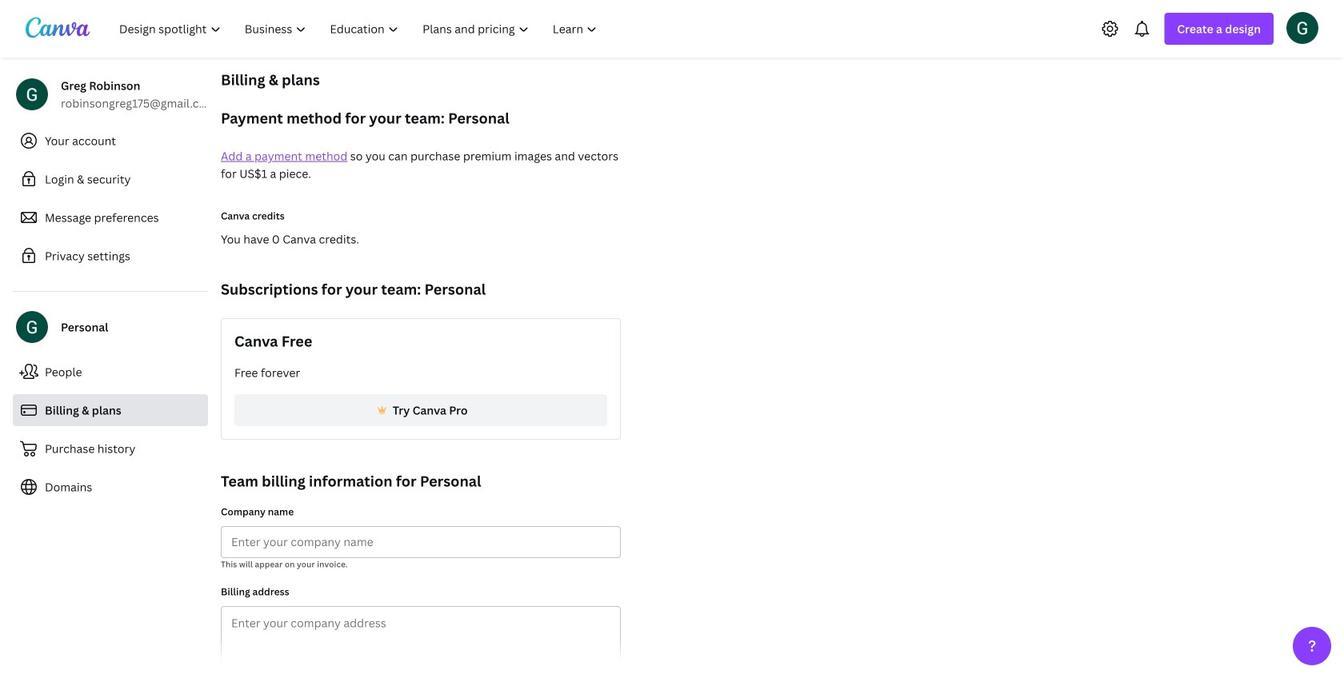 Task type: describe. For each thing, give the bounding box(es) containing it.
Enter your company address text field
[[222, 607, 620, 678]]

top level navigation element
[[109, 13, 611, 45]]



Task type: locate. For each thing, give the bounding box(es) containing it.
Enter your company name text field
[[231, 527, 610, 558]]

greg robinson image
[[1287, 12, 1319, 44]]



Task type: vqa. For each thing, say whether or not it's contained in the screenshot.
first 2 × 3.5 inches from right
no



